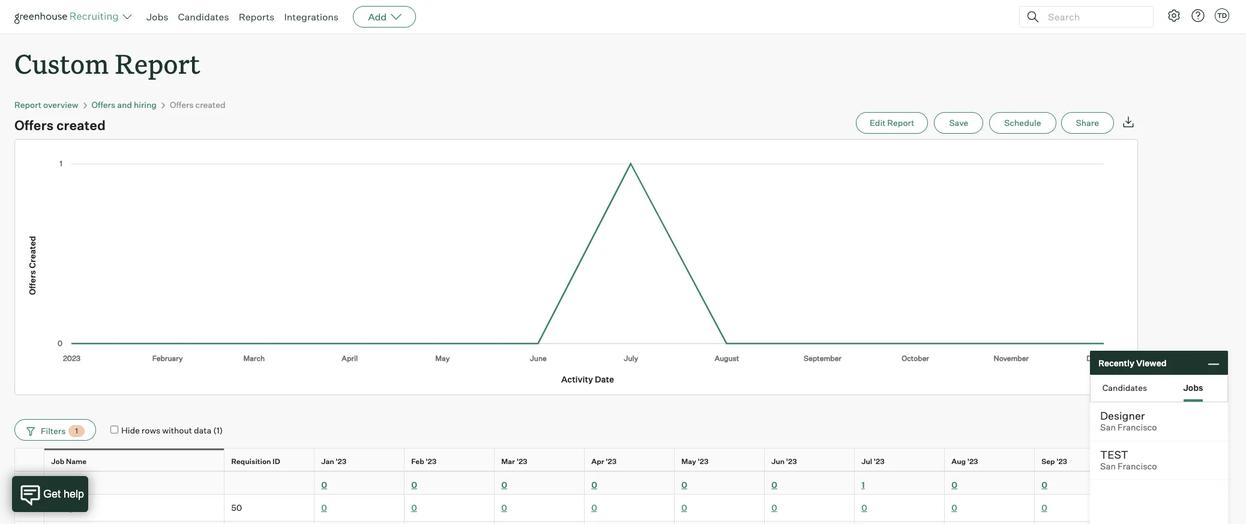 Task type: vqa. For each thing, say whether or not it's contained in the screenshot.
Export
no



Task type: describe. For each thing, give the bounding box(es) containing it.
Search text field
[[1045, 8, 1142, 26]]

designer for designer san francisco
[[1100, 409, 1145, 423]]

requisition id
[[231, 458, 280, 467]]

(1)
[[213, 425, 223, 436]]

4 row from the top
[[14, 522, 1246, 525]]

offers and hiring
[[92, 100, 157, 110]]

0 vertical spatial 1
[[75, 427, 78, 436]]

save and schedule this report to revisit it! element
[[934, 112, 989, 134]]

report overview link
[[14, 100, 78, 110]]

oct
[[1131, 458, 1144, 467]]

'23 for apr '23
[[606, 458, 616, 467]]

viewed
[[1136, 358, 1167, 368]]

'23 for jul '23
[[874, 458, 884, 467]]

greenhouse recruiting image
[[14, 10, 122, 24]]

recently viewed
[[1098, 358, 1167, 368]]

'23 for sep '23
[[1056, 458, 1067, 467]]

may
[[681, 458, 696, 467]]

0 horizontal spatial created
[[56, 117, 106, 133]]

jul '23 column header
[[855, 449, 947, 475]]

1 cell
[[14, 495, 44, 522]]

feb '23
[[411, 458, 436, 467]]

jan '23
[[321, 458, 346, 467]]

francisco for test
[[1118, 462, 1157, 472]]

sep '23
[[1041, 458, 1067, 467]]

offers created link
[[170, 100, 225, 110]]

share
[[1076, 118, 1099, 128]]

designer link
[[51, 503, 87, 513]]

and
[[117, 100, 132, 110]]

Hide rows without data (1) checkbox
[[110, 426, 118, 434]]

without
[[162, 425, 192, 436]]

id
[[273, 458, 280, 467]]

0 column header
[[1125, 472, 1215, 495]]

edit
[[870, 118, 885, 128]]

'23 for aug '23
[[967, 458, 978, 467]]

jun '23
[[771, 458, 797, 467]]

total
[[51, 480, 72, 491]]

jul '23
[[861, 458, 884, 467]]

1 for "1" cell
[[27, 503, 31, 513]]

san for designer
[[1100, 423, 1116, 433]]

offers for offers created link
[[170, 100, 194, 110]]

report overview
[[14, 100, 78, 110]]

filter image
[[25, 426, 35, 437]]

column header for 0
[[14, 472, 44, 495]]

job name column header
[[44, 449, 227, 475]]

'23 for feb '23
[[426, 458, 436, 467]]

test san francisco
[[1100, 448, 1157, 472]]

designer for designer
[[51, 503, 87, 513]]

0 vertical spatial candidates
[[178, 11, 229, 23]]

apr
[[591, 458, 604, 467]]

mar
[[501, 458, 515, 467]]

feb '23 column header
[[405, 449, 497, 475]]

row containing job name
[[14, 448, 1246, 475]]

may '23 column header
[[675, 449, 767, 475]]

reports
[[239, 11, 275, 23]]

save
[[949, 118, 968, 128]]

'23 for oct '23
[[1145, 458, 1156, 467]]

row containing total
[[14, 472, 1246, 495]]

jul
[[861, 458, 872, 467]]

jan
[[321, 458, 334, 467]]

save button
[[934, 112, 983, 134]]

td
[[1217, 11, 1227, 20]]

hide
[[121, 425, 140, 436]]

add
[[368, 11, 387, 23]]

0 vertical spatial offers created
[[170, 100, 225, 110]]

0 horizontal spatial report
[[14, 100, 41, 110]]

0 horizontal spatial offers
[[14, 117, 54, 133]]



Task type: locate. For each thing, give the bounding box(es) containing it.
offers created down the overview
[[14, 117, 106, 133]]

designer down "total"
[[51, 503, 87, 513]]

1 horizontal spatial candidates
[[1102, 383, 1147, 393]]

filters
[[41, 426, 66, 436]]

0 horizontal spatial designer
[[51, 503, 87, 513]]

0 inside 0 column header
[[1131, 480, 1137, 491]]

edit report link
[[856, 112, 928, 134]]

9 '23 from the left
[[1056, 458, 1067, 467]]

column header down "id"
[[224, 472, 315, 495]]

offers created
[[170, 100, 225, 110], [14, 117, 106, 133]]

column header for oct '23
[[14, 449, 47, 475]]

0 horizontal spatial 1
[[27, 503, 31, 513]]

1 vertical spatial offers created
[[14, 117, 106, 133]]

2 horizontal spatial 1
[[861, 480, 865, 491]]

francisco for designer
[[1118, 423, 1157, 433]]

francisco inside test san francisco
[[1118, 462, 1157, 472]]

0 horizontal spatial candidates
[[178, 11, 229, 23]]

'23
[[336, 458, 346, 467], [426, 458, 436, 467], [517, 458, 527, 467], [606, 458, 616, 467], [698, 458, 708, 467], [786, 458, 797, 467], [874, 458, 884, 467], [967, 458, 978, 467], [1056, 458, 1067, 467], [1145, 458, 1156, 467]]

3 row from the top
[[14, 495, 1246, 522]]

table containing total
[[14, 448, 1246, 525]]

job
[[51, 458, 64, 467]]

1 horizontal spatial created
[[195, 100, 225, 110]]

download image
[[1121, 115, 1136, 129]]

schedule
[[1004, 118, 1041, 128]]

'23 inside aug '23 column header
[[967, 458, 978, 467]]

1 horizontal spatial 1
[[75, 427, 78, 436]]

2 horizontal spatial offers
[[170, 100, 194, 110]]

total column header
[[44, 472, 224, 495]]

mar '23
[[501, 458, 527, 467]]

offers down report overview link
[[14, 117, 54, 133]]

san left oct
[[1100, 462, 1116, 472]]

offers
[[92, 100, 115, 110], [170, 100, 194, 110], [14, 117, 54, 133]]

'23 inside jan '23 column header
[[336, 458, 346, 467]]

hide rows without data (1)
[[121, 425, 223, 436]]

offers created right hiring
[[170, 100, 225, 110]]

1 san from the top
[[1100, 423, 1116, 433]]

10 '23 from the left
[[1145, 458, 1156, 467]]

1 row from the top
[[14, 448, 1246, 475]]

edit report
[[870, 118, 914, 128]]

data
[[194, 425, 211, 436]]

table
[[14, 448, 1246, 525]]

5 '23 from the left
[[698, 458, 708, 467]]

schedule button
[[989, 112, 1056, 134]]

rows
[[142, 425, 160, 436]]

designer
[[1100, 409, 1145, 423], [51, 503, 87, 513]]

1 horizontal spatial offers created
[[170, 100, 225, 110]]

san
[[1100, 423, 1116, 433], [1100, 462, 1116, 472]]

candidates
[[178, 11, 229, 23], [1102, 383, 1147, 393]]

2 vertical spatial report
[[887, 118, 914, 128]]

created
[[195, 100, 225, 110], [56, 117, 106, 133]]

'23 inside jul '23 column header
[[874, 458, 884, 467]]

column header left job
[[14, 449, 47, 475]]

'23 for jan '23
[[336, 458, 346, 467]]

1
[[75, 427, 78, 436], [861, 480, 865, 491], [27, 503, 31, 513]]

0 horizontal spatial offers created
[[14, 117, 106, 133]]

designer up test
[[1100, 409, 1145, 423]]

1 vertical spatial 1
[[861, 480, 865, 491]]

0 vertical spatial report
[[115, 46, 200, 81]]

francisco up test san francisco
[[1118, 423, 1157, 433]]

requisition id column header
[[224, 449, 317, 475]]

name
[[66, 458, 87, 467]]

'23 right apr
[[606, 458, 616, 467]]

mar '23 column header
[[495, 449, 587, 475]]

candidates down recently viewed
[[1102, 383, 1147, 393]]

0 vertical spatial created
[[195, 100, 225, 110]]

row group
[[14, 495, 1246, 525]]

'23 right oct
[[1145, 458, 1156, 467]]

aug
[[951, 458, 966, 467]]

2 san from the top
[[1100, 462, 1116, 472]]

6 '23 from the left
[[786, 458, 797, 467]]

jobs link
[[146, 11, 168, 23]]

custom
[[14, 46, 109, 81]]

may '23
[[681, 458, 708, 467]]

francisco inside designer san francisco
[[1118, 423, 1157, 433]]

candidates link
[[178, 11, 229, 23]]

0 horizontal spatial jobs
[[146, 11, 168, 23]]

2 '23 from the left
[[426, 458, 436, 467]]

1 vertical spatial created
[[56, 117, 106, 133]]

'23 right "mar"
[[517, 458, 527, 467]]

designer inside row
[[51, 503, 87, 513]]

designer inside designer san francisco
[[1100, 409, 1145, 423]]

'23 for may '23
[[698, 458, 708, 467]]

1 vertical spatial san
[[1100, 462, 1116, 472]]

francisco up 0 column header
[[1118, 462, 1157, 472]]

2 horizontal spatial report
[[887, 118, 914, 128]]

td button
[[1215, 8, 1229, 23]]

recently
[[1098, 358, 1134, 368]]

0 vertical spatial jobs
[[146, 11, 168, 23]]

td button
[[1212, 6, 1232, 25]]

san up test
[[1100, 423, 1116, 433]]

configure image
[[1167, 8, 1181, 23]]

0 link
[[321, 480, 327, 491], [411, 480, 417, 491], [501, 480, 507, 491], [591, 480, 597, 491], [681, 480, 687, 491], [771, 480, 777, 491], [951, 480, 957, 491], [1041, 480, 1047, 491], [321, 503, 327, 513], [411, 503, 417, 513], [501, 503, 507, 513], [591, 503, 597, 513], [681, 503, 687, 513], [771, 503, 777, 513], [861, 503, 867, 513], [951, 503, 957, 513], [1041, 503, 1047, 513]]

1 '23 from the left
[[336, 458, 346, 467]]

1 for 1 link
[[861, 480, 865, 491]]

'23 for jun '23
[[786, 458, 797, 467]]

'23 inside mar '23 'column header'
[[517, 458, 527, 467]]

3 '23 from the left
[[517, 458, 527, 467]]

2 row from the top
[[14, 472, 1246, 495]]

1 horizontal spatial jobs
[[1183, 383, 1203, 393]]

row group containing 1
[[14, 495, 1246, 525]]

overview
[[43, 100, 78, 110]]

requisition
[[231, 458, 271, 467]]

feb
[[411, 458, 424, 467]]

'23 right sep
[[1056, 458, 1067, 467]]

0 vertical spatial francisco
[[1118, 423, 1157, 433]]

'23 inside jun '23 column header
[[786, 458, 797, 467]]

'23 right "may"
[[698, 458, 708, 467]]

report right edit on the right top
[[887, 118, 914, 128]]

jan '23 column header
[[315, 449, 407, 475]]

cell
[[1125, 495, 1215, 522], [14, 522, 44, 525], [44, 522, 224, 525], [224, 522, 315, 525], [315, 522, 405, 525], [405, 522, 495, 525], [495, 522, 585, 525], [585, 522, 675, 525], [675, 522, 765, 525], [765, 522, 855, 525], [855, 522, 945, 525], [945, 522, 1035, 525], [1035, 522, 1125, 525], [1125, 522, 1215, 525]]

2 francisco from the top
[[1118, 462, 1157, 472]]

offers left and
[[92, 100, 115, 110]]

1 right filters
[[75, 427, 78, 436]]

1 vertical spatial designer
[[51, 503, 87, 513]]

row containing 1
[[14, 495, 1246, 522]]

1 horizontal spatial designer
[[1100, 409, 1145, 423]]

report up hiring
[[115, 46, 200, 81]]

1 vertical spatial report
[[14, 100, 41, 110]]

san inside designer san francisco
[[1100, 423, 1116, 433]]

'23 right jul
[[874, 458, 884, 467]]

1 left designer link
[[27, 503, 31, 513]]

report for edit report
[[887, 118, 914, 128]]

'23 right aug
[[967, 458, 978, 467]]

0 vertical spatial designer
[[1100, 409, 1145, 423]]

san inside test san francisco
[[1100, 462, 1116, 472]]

custom report
[[14, 46, 200, 81]]

offers right hiring
[[170, 100, 194, 110]]

aug '23
[[951, 458, 978, 467]]

0 vertical spatial san
[[1100, 423, 1116, 433]]

'23 right the jan
[[336, 458, 346, 467]]

hiring
[[134, 100, 157, 110]]

report
[[115, 46, 200, 81], [14, 100, 41, 110], [887, 118, 914, 128]]

row
[[14, 448, 1246, 475], [14, 472, 1246, 495], [14, 495, 1246, 522], [14, 522, 1246, 525]]

jobs
[[146, 11, 168, 23], [1183, 383, 1203, 393]]

sep
[[1041, 458, 1055, 467]]

1 inside cell
[[27, 503, 31, 513]]

1 down jul
[[861, 480, 865, 491]]

candidates right jobs link
[[178, 11, 229, 23]]

apr '23
[[591, 458, 616, 467]]

1 vertical spatial francisco
[[1118, 462, 1157, 472]]

0
[[321, 480, 327, 491], [411, 480, 417, 491], [501, 480, 507, 491], [591, 480, 597, 491], [681, 480, 687, 491], [771, 480, 777, 491], [951, 480, 957, 491], [1041, 480, 1047, 491], [1131, 480, 1137, 491], [321, 503, 327, 513], [411, 503, 417, 513], [501, 503, 507, 513], [591, 503, 597, 513], [681, 503, 687, 513], [771, 503, 777, 513], [861, 503, 867, 513], [951, 503, 957, 513], [1041, 503, 1047, 513]]

4 '23 from the left
[[606, 458, 616, 467]]

tab list containing candidates
[[1091, 376, 1227, 402]]

job name
[[51, 458, 87, 467]]

designer san francisco
[[1100, 409, 1157, 433]]

oct '23
[[1131, 458, 1156, 467]]

tab list
[[1091, 376, 1227, 402]]

francisco
[[1118, 423, 1157, 433], [1118, 462, 1157, 472]]

offers for 'offers and hiring' link at the left
[[92, 100, 115, 110]]

aug '23 column header
[[945, 449, 1037, 475]]

report left the overview
[[14, 100, 41, 110]]

integrations
[[284, 11, 339, 23]]

'23 inside feb '23 "column header"
[[426, 458, 436, 467]]

7 '23 from the left
[[874, 458, 884, 467]]

2 vertical spatial 1
[[27, 503, 31, 513]]

report for custom report
[[115, 46, 200, 81]]

add button
[[353, 6, 416, 28]]

50
[[231, 503, 242, 513]]

offers and hiring link
[[92, 100, 157, 110]]

1 vertical spatial jobs
[[1183, 383, 1203, 393]]

report inside 'link'
[[887, 118, 914, 128]]

apr '23 column header
[[585, 449, 677, 475]]

'23 for mar '23
[[517, 458, 527, 467]]

column header up "1" cell
[[14, 472, 44, 495]]

'23 inside apr '23 "column header"
[[606, 458, 616, 467]]

1 horizontal spatial offers
[[92, 100, 115, 110]]

san for test
[[1100, 462, 1116, 472]]

share button
[[1061, 112, 1114, 134]]

column header
[[14, 449, 47, 475], [14, 472, 44, 495], [224, 472, 315, 495]]

integrations link
[[284, 11, 339, 23]]

'23 inside may '23 column header
[[698, 458, 708, 467]]

jun
[[771, 458, 785, 467]]

test
[[1100, 448, 1128, 462]]

8 '23 from the left
[[967, 458, 978, 467]]

1 francisco from the top
[[1118, 423, 1157, 433]]

1 horizontal spatial report
[[115, 46, 200, 81]]

1 link
[[861, 480, 865, 491]]

reports link
[[239, 11, 275, 23]]

'23 right jun
[[786, 458, 797, 467]]

1 vertical spatial candidates
[[1102, 383, 1147, 393]]

jun '23 column header
[[765, 449, 857, 475]]

'23 right the feb
[[426, 458, 436, 467]]



